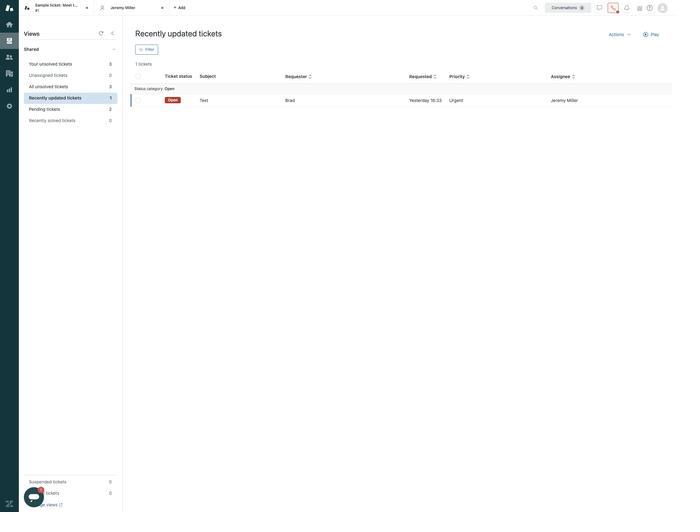 Task type: describe. For each thing, give the bounding box(es) containing it.
solved
[[48, 118, 61, 123]]

0 vertical spatial updated
[[168, 29, 197, 38]]

yesterday 16:33
[[409, 98, 442, 103]]

requested button
[[409, 74, 437, 79]]

zendesk image
[[5, 500, 14, 508]]

#1
[[35, 8, 39, 13]]

jeremy inside row
[[551, 98, 566, 103]]

refresh views pane image
[[99, 31, 104, 36]]

jeremy miller inside row
[[551, 98, 578, 103]]

priority button
[[449, 74, 470, 79]]

suspended tickets
[[29, 479, 66, 484]]

play
[[651, 32, 659, 37]]

jeremy miller tab
[[94, 0, 170, 16]]

deleted
[[29, 490, 45, 496]]

ticket:
[[50, 3, 62, 8]]

shared heading
[[19, 40, 122, 59]]

zendesk products image
[[638, 6, 642, 11]]

miller inside tab
[[125, 5, 135, 10]]

add button
[[170, 0, 189, 15]]

requester
[[285, 74, 307, 79]]

status
[[179, 73, 192, 79]]

jeremy miller inside tab
[[111, 5, 135, 10]]

recently for 0
[[29, 118, 46, 123]]

get help image
[[647, 5, 653, 11]]

all
[[29, 84, 34, 89]]

conversations button
[[545, 3, 592, 13]]

your unsolved tickets
[[29, 61, 72, 67]]

tab containing sample ticket: meet the ticket
[[19, 0, 94, 16]]

add
[[178, 5, 185, 10]]

ticket
[[80, 3, 90, 8]]

0 for deleted tickets
[[109, 490, 112, 496]]

assignee
[[551, 74, 570, 79]]

suspended
[[29, 479, 52, 484]]

(opens in a new tab) image
[[58, 503, 62, 507]]

ticket status
[[165, 73, 192, 79]]

filter button
[[135, 45, 158, 55]]

conversations
[[552, 5, 577, 10]]

yesterday
[[409, 98, 429, 103]]

requested
[[409, 74, 432, 79]]

recently for 1
[[29, 95, 47, 100]]

admin image
[[5, 102, 14, 110]]

organizations image
[[5, 69, 14, 78]]

row containing test
[[131, 94, 673, 107]]

priority
[[449, 74, 465, 79]]

0 for unassigned tickets
[[109, 73, 112, 78]]

recently solved tickets
[[29, 118, 76, 123]]

tabs tab list
[[19, 0, 527, 16]]

urgent
[[449, 98, 463, 103]]

open inside row
[[168, 98, 178, 102]]

manage views link
[[29, 502, 62, 508]]

0 vertical spatial recently
[[135, 29, 166, 38]]

unassigned tickets
[[29, 73, 67, 78]]

assignee button
[[551, 74, 575, 79]]

deleted tickets
[[29, 490, 59, 496]]

reporting image
[[5, 86, 14, 94]]

get started image
[[5, 20, 14, 29]]

miller inside row
[[567, 98, 578, 103]]

0 vertical spatial recently updated tickets
[[135, 29, 222, 38]]

pending
[[29, 106, 45, 112]]

sample ticket: meet the ticket #1
[[35, 3, 90, 13]]

test
[[200, 98, 208, 103]]

close image
[[159, 5, 165, 11]]

subject
[[200, 73, 216, 79]]



Task type: locate. For each thing, give the bounding box(es) containing it.
1 horizontal spatial updated
[[168, 29, 197, 38]]

customers image
[[5, 53, 14, 61]]

1 vertical spatial 1
[[110, 95, 112, 100]]

1 for 1
[[110, 95, 112, 100]]

16:33
[[431, 98, 442, 103]]

1 0 from the top
[[109, 73, 112, 78]]

1 up "2"
[[110, 95, 112, 100]]

0 for suspended tickets
[[109, 479, 112, 484]]

status category: open
[[134, 86, 175, 91]]

unsolved down unassigned
[[35, 84, 53, 89]]

0 horizontal spatial updated
[[48, 95, 66, 100]]

zendesk support image
[[5, 4, 14, 12]]

recently updated tickets down all unsolved tickets
[[29, 95, 81, 100]]

updated
[[168, 29, 197, 38], [48, 95, 66, 100]]

updated down all unsolved tickets
[[48, 95, 66, 100]]

0 vertical spatial jeremy miller
[[111, 5, 135, 10]]

0 horizontal spatial miller
[[125, 5, 135, 10]]

test link
[[200, 97, 208, 104]]

requester button
[[285, 74, 312, 79]]

1 for 1 tickets
[[135, 61, 137, 67]]

1 vertical spatial unsolved
[[35, 84, 53, 89]]

notifications image
[[624, 5, 630, 10]]

shared button
[[19, 40, 106, 59]]

1 down filter button
[[135, 61, 137, 67]]

main element
[[0, 0, 19, 512]]

recently up pending
[[29, 95, 47, 100]]

0 vertical spatial jeremy
[[111, 5, 124, 10]]

2 0 from the top
[[109, 118, 112, 123]]

3 for your unsolved tickets
[[109, 61, 112, 67]]

1 vertical spatial jeremy miller
[[551, 98, 578, 103]]

recently
[[135, 29, 166, 38], [29, 95, 47, 100], [29, 118, 46, 123]]

manage views
[[29, 502, 58, 507]]

all unsolved tickets
[[29, 84, 68, 89]]

0 vertical spatial open
[[165, 86, 175, 91]]

0 horizontal spatial 1
[[110, 95, 112, 100]]

unassigned
[[29, 73, 53, 78]]

1 vertical spatial jeremy
[[551, 98, 566, 103]]

1 horizontal spatial jeremy miller
[[551, 98, 578, 103]]

views
[[24, 30, 40, 37]]

4 0 from the top
[[109, 490, 112, 496]]

recently updated tickets down add popup button
[[135, 29, 222, 38]]

1 vertical spatial open
[[168, 98, 178, 102]]

0 vertical spatial miller
[[125, 5, 135, 10]]

3
[[109, 61, 112, 67], [109, 84, 112, 89]]

category:
[[147, 86, 164, 91]]

unsolved for your
[[39, 61, 58, 67]]

jeremy miller
[[111, 5, 135, 10], [551, 98, 578, 103]]

0 vertical spatial unsolved
[[39, 61, 58, 67]]

meet
[[63, 3, 72, 8]]

pending tickets
[[29, 106, 60, 112]]

jeremy
[[111, 5, 124, 10], [551, 98, 566, 103]]

1 vertical spatial recently updated tickets
[[29, 95, 81, 100]]

3 0 from the top
[[109, 479, 112, 484]]

row
[[131, 94, 673, 107]]

jeremy up collapse views pane "image"
[[111, 5, 124, 10]]

open down ticket
[[165, 86, 175, 91]]

1 horizontal spatial 1
[[135, 61, 137, 67]]

0 vertical spatial 3
[[109, 61, 112, 67]]

2 3 from the top
[[109, 84, 112, 89]]

0 horizontal spatial jeremy miller
[[111, 5, 135, 10]]

3 up "2"
[[109, 84, 112, 89]]

1 horizontal spatial miller
[[567, 98, 578, 103]]

recently updated tickets
[[135, 29, 222, 38], [29, 95, 81, 100]]

brad
[[285, 98, 295, 103]]

button displays agent's chat status as invisible. image
[[597, 5, 602, 10]]

1 vertical spatial miller
[[567, 98, 578, 103]]

0
[[109, 73, 112, 78], [109, 118, 112, 123], [109, 479, 112, 484], [109, 490, 112, 496]]

updated down add at top
[[168, 29, 197, 38]]

jeremy down assignee
[[551, 98, 566, 103]]

0 horizontal spatial jeremy
[[111, 5, 124, 10]]

1 horizontal spatial jeremy
[[551, 98, 566, 103]]

tickets
[[199, 29, 222, 38], [59, 61, 72, 67], [139, 61, 152, 67], [54, 73, 67, 78], [55, 84, 68, 89], [67, 95, 81, 100], [47, 106, 60, 112], [62, 118, 76, 123], [53, 479, 66, 484], [46, 490, 59, 496]]

1
[[135, 61, 137, 67], [110, 95, 112, 100]]

1 vertical spatial 3
[[109, 84, 112, 89]]

recently down pending
[[29, 118, 46, 123]]

status
[[134, 86, 146, 91]]

2 vertical spatial recently
[[29, 118, 46, 123]]

unsolved for all
[[35, 84, 53, 89]]

shared
[[24, 46, 39, 52]]

tab
[[19, 0, 94, 16]]

your
[[29, 61, 38, 67]]

ticket
[[165, 73, 178, 79]]

actions button
[[604, 28, 637, 41]]

3 for all unsolved tickets
[[109, 84, 112, 89]]

views
[[46, 502, 58, 507]]

jeremy miller up collapse views pane "image"
[[111, 5, 135, 10]]

1 vertical spatial updated
[[48, 95, 66, 100]]

unsolved
[[39, 61, 58, 67], [35, 84, 53, 89]]

jeremy inside tab
[[111, 5, 124, 10]]

3 down collapse views pane "image"
[[109, 61, 112, 67]]

1 vertical spatial recently
[[29, 95, 47, 100]]

filter
[[145, 47, 154, 52]]

collapse views pane image
[[110, 31, 115, 36]]

1 tickets
[[135, 61, 152, 67]]

sample
[[35, 3, 49, 8]]

unsolved up unassigned tickets
[[39, 61, 58, 67]]

the
[[73, 3, 79, 8]]

jeremy miller down assignee button
[[551, 98, 578, 103]]

open
[[165, 86, 175, 91], [168, 98, 178, 102]]

recently up filter
[[135, 29, 166, 38]]

0 horizontal spatial recently updated tickets
[[29, 95, 81, 100]]

miller
[[125, 5, 135, 10], [567, 98, 578, 103]]

manage
[[29, 502, 45, 507]]

actions
[[609, 32, 624, 37]]

views image
[[5, 37, 14, 45]]

0 for recently solved tickets
[[109, 118, 112, 123]]

0 vertical spatial 1
[[135, 61, 137, 67]]

close image
[[84, 5, 90, 11]]

1 3 from the top
[[109, 61, 112, 67]]

2
[[109, 106, 112, 112]]

open down status category: open
[[168, 98, 178, 102]]

1 horizontal spatial recently updated tickets
[[135, 29, 222, 38]]

play button
[[638, 28, 665, 41]]



Task type: vqa. For each thing, say whether or not it's contained in the screenshot.


